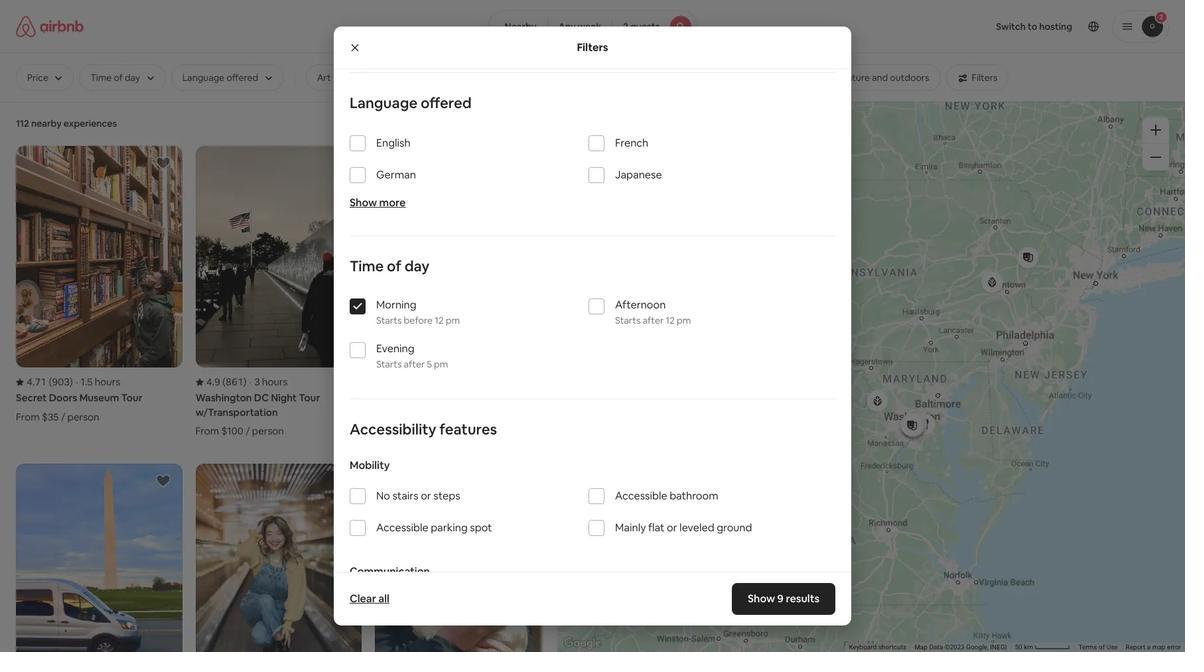Task type: describe. For each thing, give the bounding box(es) containing it.
$100
[[221, 425, 244, 438]]

zoom out image
[[1151, 152, 1162, 163]]

12 for morning
[[435, 315, 444, 327]]

km
[[1025, 644, 1034, 651]]

$35
[[42, 411, 59, 423]]

hours for night
[[262, 376, 288, 389]]

secret
[[16, 392, 47, 404]]

wellness
[[776, 72, 813, 84]]

4.71 out of 5 average rating,  903 reviews image
[[16, 376, 73, 389]]

shortcuts
[[879, 644, 907, 651]]

4.9
[[206, 376, 220, 389]]

· for · 1.5 hours
[[76, 376, 78, 389]]

art
[[317, 72, 331, 84]]

french
[[615, 136, 649, 150]]

time
[[350, 257, 384, 276]]

show 9 results
[[748, 592, 820, 606]]

Food and drink button
[[488, 64, 574, 91]]

sports
[[590, 72, 619, 84]]

w/transportation
[[196, 406, 278, 419]]

washington dc night tour w/transportation group
[[196, 146, 362, 438]]

accessibility features
[[350, 420, 497, 439]]

secret doors museum tour from $35 / person
[[16, 392, 142, 423]]

outdoors
[[891, 72, 930, 84]]

of for time
[[387, 257, 402, 276]]

no
[[376, 489, 390, 503]]

4.9 out of 5 average rating,  861 reviews image
[[196, 376, 247, 389]]

person for of
[[428, 411, 459, 423]]

google map
showing 24 experiences. region
[[558, 101, 1186, 653]]

· for · 3 hours
[[249, 376, 252, 389]]

and for art
[[333, 72, 349, 84]]

afternoon starts after 12 pm
[[615, 298, 691, 327]]

map
[[1153, 644, 1166, 651]]

morning starts before 12 pm
[[376, 298, 460, 327]]

ground
[[717, 521, 753, 535]]

sightseeing
[[698, 72, 748, 84]]

secret doors museum tour group
[[16, 146, 182, 423]]

and for nature
[[872, 72, 889, 84]]

nearby
[[505, 21, 537, 33]]

language offered
[[350, 94, 472, 112]]

communication
[[350, 565, 430, 579]]

flat
[[649, 521, 665, 535]]

day
[[405, 257, 430, 276]]

report a map error link
[[1126, 644, 1182, 651]]

2
[[623, 21, 629, 33]]

50 km button
[[1011, 643, 1075, 653]]

none search field containing nearby
[[488, 11, 697, 42]]

pm for evening
[[434, 359, 448, 370]]

no stairs or steps
[[376, 489, 460, 503]]

any
[[559, 21, 576, 33]]

mainly
[[615, 521, 646, 535]]

keyboard shortcuts button
[[849, 643, 907, 653]]

guests
[[631, 21, 660, 33]]

nearby
[[31, 118, 62, 129]]

after for afternoon
[[643, 315, 664, 327]]

©2023
[[945, 644, 965, 651]]

Tours button
[[635, 64, 681, 91]]

3
[[254, 376, 260, 389]]

12 for afternoon
[[666, 315, 675, 327]]

show more button
[[350, 196, 406, 210]]

stairs
[[393, 489, 419, 503]]

9
[[778, 592, 784, 606]]

any week
[[559, 21, 602, 33]]

4.9 (861)
[[206, 376, 247, 389]]

inegi
[[991, 644, 1007, 651]]

keyboard shortcuts
[[849, 644, 907, 651]]

(861)
[[223, 376, 247, 389]]

bathroom
[[670, 489, 719, 503]]

offered
[[421, 94, 472, 112]]

culture
[[351, 72, 381, 84]]

experiences
[[64, 118, 117, 129]]

any week button
[[547, 11, 613, 42]]

starts for afternoon
[[615, 315, 641, 327]]

accessible for accessible bathroom
[[615, 489, 668, 503]]

person for museum
[[67, 411, 99, 423]]

pm for afternoon
[[677, 315, 691, 327]]

doors
[[49, 392, 77, 404]]

terms of use link
[[1079, 644, 1118, 651]]

Sports button
[[579, 64, 630, 91]]

google image
[[561, 635, 605, 653]]

person inside washington dc night tour w/transportation from $100 / person
[[252, 425, 284, 438]]

washington
[[196, 392, 252, 404]]

mainly flat or leveled ground
[[615, 521, 753, 535]]

spies
[[395, 392, 420, 404]]

a
[[1148, 644, 1151, 651]]

nature
[[841, 72, 870, 84]]

the
[[375, 392, 393, 404]]

spot
[[470, 521, 492, 535]]

features
[[440, 420, 497, 439]]

1.5
[[81, 376, 93, 389]]

4.71
[[27, 376, 47, 389]]

tours
[[647, 72, 670, 84]]

show more
[[350, 196, 406, 210]]

nearby button
[[488, 11, 548, 42]]

evening starts after 5 pm
[[376, 342, 448, 370]]

/ inside washington dc night tour w/transportation from $100 / person
[[246, 425, 250, 438]]

nature and outdoors
[[841, 72, 930, 84]]

clear all
[[350, 592, 390, 606]]



Task type: vqa. For each thing, say whether or not it's contained in the screenshot.
'Food and drink'
yes



Task type: locate. For each thing, give the bounding box(es) containing it.
from inside secret doors museum tour from $35 / person
[[16, 411, 40, 423]]

tour
[[121, 392, 142, 404], [299, 392, 320, 404]]

tour inside washington dc night tour w/transportation from $100 / person
[[299, 392, 320, 404]]

/ right $35
[[61, 411, 65, 423]]

after inside evening starts after 5 pm
[[404, 359, 425, 370]]

from inside the spies of georgetown from $40 / person
[[375, 411, 399, 423]]

50
[[1015, 644, 1023, 651]]

2 vertical spatial of
[[1099, 644, 1106, 651]]

1 · from the left
[[76, 376, 78, 389]]

language
[[350, 94, 418, 112]]

1 horizontal spatial after
[[643, 315, 664, 327]]

pm for morning
[[446, 315, 460, 327]]

evening
[[376, 342, 415, 356]]

results
[[786, 592, 820, 606]]

or
[[421, 489, 431, 503], [667, 521, 678, 535]]

0 vertical spatial show
[[350, 196, 377, 210]]

museum
[[79, 392, 119, 404]]

after
[[643, 315, 664, 327], [404, 359, 425, 370]]

1 vertical spatial or
[[667, 521, 678, 535]]

2 · from the left
[[249, 376, 252, 389]]

1 tour from the left
[[121, 392, 142, 404]]

hours inside washington dc night tour w/transportation group
[[262, 376, 288, 389]]

1 add to wishlist image from the left
[[155, 155, 171, 171]]

2 guests button
[[612, 11, 697, 42]]

starts down afternoon
[[615, 315, 641, 327]]

english
[[376, 136, 411, 150]]

map
[[915, 644, 928, 651]]

1 vertical spatial after
[[404, 359, 425, 370]]

use
[[1107, 644, 1118, 651]]

show 9 results link
[[732, 584, 836, 615]]

1 vertical spatial of
[[422, 392, 432, 404]]

keyboard
[[849, 644, 877, 651]]

from down the
[[375, 411, 399, 423]]

from
[[16, 411, 40, 423], [375, 411, 399, 423], [196, 425, 219, 438]]

/ right $100
[[246, 425, 250, 438]]

4.71 (903)
[[27, 376, 73, 389]]

of left day
[[387, 257, 402, 276]]

2 horizontal spatial from
[[375, 411, 399, 423]]

from down secret at the left of the page
[[16, 411, 40, 423]]

/ right $40
[[421, 411, 425, 423]]

map data ©2023 google, inegi
[[915, 644, 1007, 651]]

afternoon
[[615, 298, 666, 312]]

starts inside afternoon starts after 12 pm
[[615, 315, 641, 327]]

and inside art and culture button
[[333, 72, 349, 84]]

mobility
[[350, 459, 390, 473]]

/ inside the spies of georgetown from $40 / person
[[421, 411, 425, 423]]

report a map error
[[1126, 644, 1182, 651]]

112 nearby experiences
[[16, 118, 117, 129]]

12
[[435, 315, 444, 327], [666, 315, 675, 327]]

morning
[[376, 298, 417, 312]]

from for the spies of georgetown from $40 / person
[[375, 411, 399, 423]]

accessibility
[[350, 420, 437, 439]]

1 hours from the left
[[95, 376, 120, 389]]

show left 9
[[748, 592, 776, 606]]

1 horizontal spatial or
[[667, 521, 678, 535]]

3 and from the left
[[872, 72, 889, 84]]

12 down afternoon
[[666, 315, 675, 327]]

person down georgetown
[[428, 411, 459, 423]]

0 horizontal spatial add to wishlist image
[[155, 155, 171, 171]]

washington dc night tour w/transportation from $100 / person
[[196, 392, 320, 438]]

german
[[376, 168, 416, 182]]

the spies of georgetown group
[[375, 146, 542, 423]]

112
[[16, 118, 29, 129]]

0 horizontal spatial hours
[[95, 376, 120, 389]]

terms
[[1079, 644, 1098, 651]]

person inside the spies of georgetown from $40 / person
[[428, 411, 459, 423]]

0 horizontal spatial or
[[421, 489, 431, 503]]

more
[[379, 196, 406, 210]]

0 horizontal spatial and
[[333, 72, 349, 84]]

or right stairs
[[421, 489, 431, 503]]

parking
[[431, 521, 468, 535]]

0 horizontal spatial 12
[[435, 315, 444, 327]]

show left more
[[350, 196, 377, 210]]

starts for morning
[[376, 315, 402, 327]]

2 horizontal spatial of
[[1099, 644, 1106, 651]]

2 tour from the left
[[299, 392, 320, 404]]

0 horizontal spatial tour
[[121, 392, 142, 404]]

2 and from the left
[[523, 72, 539, 84]]

show for show more
[[350, 196, 377, 210]]

and left drink
[[523, 72, 539, 84]]

art and culture
[[317, 72, 381, 84]]

12 inside 'morning starts before 12 pm'
[[435, 315, 444, 327]]

or for steps
[[421, 489, 431, 503]]

steps
[[434, 489, 460, 503]]

2 horizontal spatial /
[[421, 411, 425, 423]]

leveled
[[680, 521, 715, 535]]

accessible bathroom
[[615, 489, 719, 503]]

0 horizontal spatial /
[[61, 411, 65, 423]]

after for evening
[[404, 359, 425, 370]]

profile element
[[713, 0, 1170, 53]]

zoom in image
[[1151, 125, 1162, 135]]

accessible up mainly
[[615, 489, 668, 503]]

50 km
[[1015, 644, 1035, 651]]

person down 'museum'
[[67, 411, 99, 423]]

0 horizontal spatial from
[[16, 411, 40, 423]]

0 horizontal spatial accessible
[[376, 521, 429, 535]]

group
[[334, 0, 852, 73]]

week
[[578, 21, 602, 33]]

5
[[427, 359, 432, 370]]

after down afternoon
[[643, 315, 664, 327]]

/ for $35
[[61, 411, 65, 423]]

or for leveled
[[667, 521, 678, 535]]

starts down evening
[[376, 359, 402, 370]]

google,
[[967, 644, 989, 651]]

· 3 hours
[[249, 376, 288, 389]]

show for show 9 results
[[748, 592, 776, 606]]

1 add to wishlist image from the left
[[155, 473, 171, 489]]

filters dialog
[[334, 0, 852, 653]]

or right the flat
[[667, 521, 678, 535]]

0 horizontal spatial after
[[404, 359, 425, 370]]

1 horizontal spatial and
[[523, 72, 539, 84]]

· left 3
[[249, 376, 252, 389]]

the spies of georgetown from $40 / person
[[375, 392, 494, 423]]

1 horizontal spatial accessible
[[615, 489, 668, 503]]

report
[[1126, 644, 1146, 651]]

starts down morning
[[376, 315, 402, 327]]

starts inside 'morning starts before 12 pm'
[[376, 315, 402, 327]]

/
[[61, 411, 65, 423], [421, 411, 425, 423], [246, 425, 250, 438]]

$40
[[401, 411, 419, 423]]

food and drink
[[499, 72, 563, 84]]

/ inside secret doors museum tour from $35 / person
[[61, 411, 65, 423]]

of right spies
[[422, 392, 432, 404]]

1 horizontal spatial add to wishlist image
[[335, 473, 351, 489]]

12 right before
[[435, 315, 444, 327]]

hours for museum
[[95, 376, 120, 389]]

add to wishlist image for 1.5 hours
[[155, 155, 171, 171]]

all
[[379, 592, 390, 606]]

and for food
[[523, 72, 539, 84]]

1 horizontal spatial from
[[196, 425, 219, 438]]

(903)
[[49, 376, 73, 389]]

tour right 'museum'
[[121, 392, 142, 404]]

0 vertical spatial accessible
[[615, 489, 668, 503]]

Art and culture button
[[306, 64, 393, 91]]

0 horizontal spatial add to wishlist image
[[155, 473, 171, 489]]

show
[[350, 196, 377, 210], [748, 592, 776, 606]]

0 horizontal spatial person
[[67, 411, 99, 423]]

from inside washington dc night tour w/transportation from $100 / person
[[196, 425, 219, 438]]

1 horizontal spatial of
[[422, 392, 432, 404]]

0 vertical spatial or
[[421, 489, 431, 503]]

error
[[1168, 644, 1182, 651]]

filters
[[577, 40, 609, 54]]

0 horizontal spatial show
[[350, 196, 377, 210]]

after left 5
[[404, 359, 425, 370]]

of left use
[[1099, 644, 1106, 651]]

2 12 from the left
[[666, 315, 675, 327]]

add to wishlist image
[[155, 155, 171, 171], [335, 155, 351, 171]]

food
[[499, 72, 521, 84]]

2 add to wishlist image from the left
[[335, 473, 351, 489]]

1 12 from the left
[[435, 315, 444, 327]]

1 horizontal spatial tour
[[299, 392, 320, 404]]

1 horizontal spatial /
[[246, 425, 250, 438]]

Wellness button
[[765, 64, 825, 91]]

Sightseeing button
[[687, 64, 759, 91]]

tour right night
[[299, 392, 320, 404]]

and
[[333, 72, 349, 84], [523, 72, 539, 84], [872, 72, 889, 84]]

hours inside the secret doors museum tour group
[[95, 376, 120, 389]]

1 horizontal spatial person
[[252, 425, 284, 438]]

1 horizontal spatial add to wishlist image
[[335, 155, 351, 171]]

after inside afternoon starts after 12 pm
[[643, 315, 664, 327]]

· inside washington dc night tour w/transportation group
[[249, 376, 252, 389]]

starts for evening
[[376, 359, 402, 370]]

/ for $40
[[421, 411, 425, 423]]

person inside secret doors museum tour from $35 / person
[[67, 411, 99, 423]]

starts inside evening starts after 5 pm
[[376, 359, 402, 370]]

None search field
[[488, 11, 697, 42]]

2 add to wishlist image from the left
[[335, 155, 351, 171]]

Entertainment button
[[398, 64, 482, 91]]

0 vertical spatial of
[[387, 257, 402, 276]]

and right nature
[[872, 72, 889, 84]]

show inside "link"
[[748, 592, 776, 606]]

accessible down stairs
[[376, 521, 429, 535]]

accessible for accessible parking spot
[[376, 521, 429, 535]]

1 vertical spatial show
[[748, 592, 776, 606]]

0 vertical spatial after
[[643, 315, 664, 327]]

2 horizontal spatial person
[[428, 411, 459, 423]]

2 guests
[[623, 21, 660, 33]]

0 horizontal spatial of
[[387, 257, 402, 276]]

tour for washington dc night tour w/transportation from $100 / person
[[299, 392, 320, 404]]

georgetown
[[434, 392, 494, 404]]

add to wishlist image for 3 hours
[[335, 155, 351, 171]]

hours right 3
[[262, 376, 288, 389]]

12 inside afternoon starts after 12 pm
[[666, 315, 675, 327]]

dc
[[254, 392, 269, 404]]

tour for secret doors museum tour from $35 / person
[[121, 392, 142, 404]]

1 and from the left
[[333, 72, 349, 84]]

1 horizontal spatial 12
[[666, 315, 675, 327]]

of inside the spies of georgetown from $40 / person
[[422, 392, 432, 404]]

from for secret doors museum tour from $35 / person
[[16, 411, 40, 423]]

of inside the "filters" dialog
[[387, 257, 402, 276]]

1 horizontal spatial show
[[748, 592, 776, 606]]

1 horizontal spatial ·
[[249, 376, 252, 389]]

2 hours from the left
[[262, 376, 288, 389]]

pm inside afternoon starts after 12 pm
[[677, 315, 691, 327]]

accessible parking spot
[[376, 521, 492, 535]]

·
[[76, 376, 78, 389], [249, 376, 252, 389]]

and inside food and drink button
[[523, 72, 539, 84]]

hours up 'museum'
[[95, 376, 120, 389]]

0 horizontal spatial ·
[[76, 376, 78, 389]]

pm inside evening starts after 5 pm
[[434, 359, 448, 370]]

1 vertical spatial accessible
[[376, 521, 429, 535]]

night
[[271, 392, 297, 404]]

Nature and outdoors button
[[830, 64, 941, 91]]

and right art at the left of the page
[[333, 72, 349, 84]]

· left 1.5
[[76, 376, 78, 389]]

person down dc
[[252, 425, 284, 438]]

entertainment
[[409, 72, 471, 84]]

of
[[387, 257, 402, 276], [422, 392, 432, 404], [1099, 644, 1106, 651]]

1 horizontal spatial hours
[[262, 376, 288, 389]]

starts
[[376, 315, 402, 327], [615, 315, 641, 327], [376, 359, 402, 370]]

· inside the secret doors museum tour group
[[76, 376, 78, 389]]

2 horizontal spatial and
[[872, 72, 889, 84]]

tour inside secret doors museum tour from $35 / person
[[121, 392, 142, 404]]

pm inside 'morning starts before 12 pm'
[[446, 315, 460, 327]]

time of day
[[350, 257, 430, 276]]

add to wishlist image
[[155, 473, 171, 489], [335, 473, 351, 489]]

and inside nature and outdoors button
[[872, 72, 889, 84]]

before
[[404, 315, 433, 327]]

of for terms
[[1099, 644, 1106, 651]]

from left $100
[[196, 425, 219, 438]]



